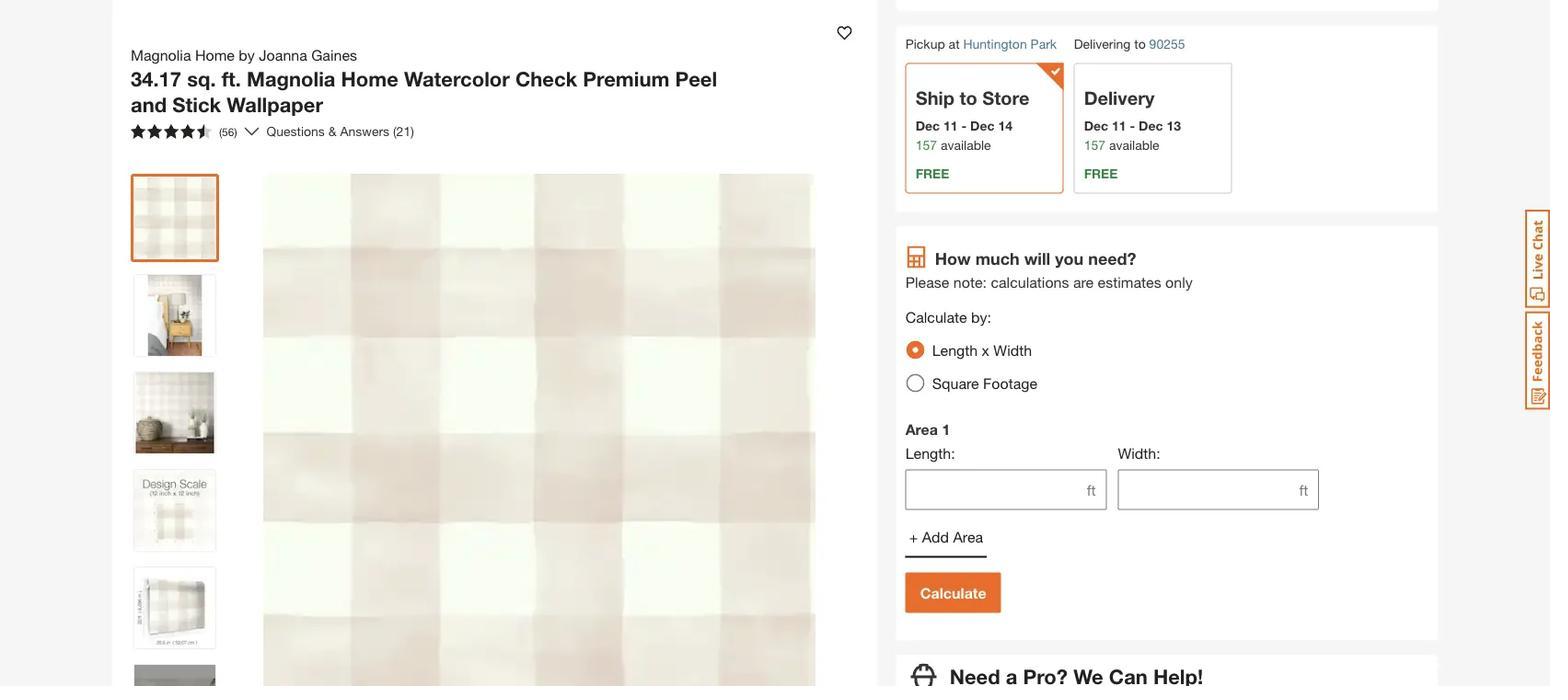 Task type: locate. For each thing, give the bounding box(es) containing it.
magnolia home by joanna gaines wallpaper rolls psw1170rl fa.5 image
[[134, 666, 215, 687]]

magnolia home by joanna gaines 34.17 sq. ft. magnolia home watercolor check premium peel and stick wallpaper
[[131, 47, 717, 116]]

0 horizontal spatial ft
[[1087, 482, 1096, 499]]

questions
[[267, 124, 325, 139]]

area inside button
[[954, 529, 984, 546]]

1 vertical spatial area
[[954, 529, 984, 546]]

11 down ship
[[944, 118, 958, 134]]

will
[[1025, 249, 1051, 269]]

ft.
[[222, 67, 241, 91]]

1 horizontal spatial 157
[[1084, 138, 1106, 153]]

1 horizontal spatial area
[[954, 529, 984, 546]]

area 1
[[906, 421, 951, 438]]

0 vertical spatial home
[[195, 47, 235, 64]]

option group
[[899, 334, 1053, 400]]

free
[[916, 166, 950, 182], [1084, 166, 1118, 182]]

check
[[516, 67, 578, 91]]

to inside 'ship to store dec 11 - dec 14 157 available'
[[960, 87, 978, 109]]

available down the delivery
[[1110, 138, 1160, 153]]

pickup
[[906, 36, 945, 51]]

1 vertical spatial home
[[341, 67, 399, 91]]

magnolia down joanna at top left
[[247, 67, 336, 91]]

1 11 from the left
[[944, 118, 958, 134]]

0 horizontal spatial to
[[960, 87, 978, 109]]

area left 1
[[906, 421, 938, 438]]

0 vertical spatial magnolia
[[131, 47, 191, 64]]

huntington park button
[[964, 36, 1057, 51]]

to for store
[[960, 87, 978, 109]]

available inside the delivery dec 11 - dec 13 157 available
[[1110, 138, 1160, 153]]

magnolia home by joanna gaines wallpaper rolls psw1170rl 4f.2 image
[[134, 373, 215, 454]]

magnolia
[[131, 47, 191, 64], [247, 67, 336, 91]]

1 horizontal spatial to
[[1135, 36, 1146, 51]]

dec left 14 at right
[[971, 118, 995, 134]]

by:
[[972, 309, 992, 326]]

- down the delivery
[[1130, 118, 1136, 134]]

1 157 from the left
[[916, 138, 937, 153]]

(56) link
[[123, 117, 259, 146]]

dec
[[916, 118, 940, 134], [971, 118, 995, 134], [1084, 118, 1109, 134], [1139, 118, 1163, 134]]

(56)
[[219, 126, 237, 139]]

free for dec
[[1084, 166, 1118, 182]]

dec down the delivery
[[1084, 118, 1109, 134]]

2 available from the left
[[1110, 138, 1160, 153]]

ft
[[1087, 482, 1096, 499], [1300, 482, 1309, 499]]

only
[[1166, 274, 1193, 291]]

0 horizontal spatial 157
[[916, 138, 937, 153]]

to
[[1135, 36, 1146, 51], [960, 87, 978, 109]]

at
[[949, 36, 960, 51]]

1 horizontal spatial 11
[[1112, 118, 1127, 134]]

dec left 13
[[1139, 118, 1163, 134]]

calculate inside calculate button
[[921, 585, 987, 602]]

available down ship
[[941, 138, 991, 153]]

2 11 from the left
[[1112, 118, 1127, 134]]

joanna
[[259, 47, 307, 64]]

2 ft from the left
[[1300, 482, 1309, 499]]

calculations
[[991, 274, 1070, 291]]

by
[[239, 47, 255, 64]]

home down gaines at left top
[[341, 67, 399, 91]]

0 horizontal spatial free
[[916, 166, 950, 182]]

1 horizontal spatial -
[[1130, 118, 1136, 134]]

magnolia home by joanna gaines wallpaper rolls psw1170rl 1f.3 image
[[134, 471, 215, 552]]

157
[[916, 138, 937, 153], [1084, 138, 1106, 153]]

0 horizontal spatial -
[[962, 118, 967, 134]]

calculate down + add area button
[[921, 585, 987, 602]]

- inside the delivery dec 11 - dec 13 157 available
[[1130, 118, 1136, 134]]

-
[[962, 118, 967, 134], [1130, 118, 1136, 134]]

available inside 'ship to store dec 11 - dec 14 157 available'
[[941, 138, 991, 153]]

stick
[[172, 92, 221, 116]]

home up sq.
[[195, 47, 235, 64]]

area right "add" at the bottom of the page
[[954, 529, 984, 546]]

0 horizontal spatial 11
[[944, 118, 958, 134]]

1 horizontal spatial magnolia
[[247, 67, 336, 91]]

calculate down please
[[906, 309, 967, 326]]

11 down the delivery
[[1112, 118, 1127, 134]]

premium
[[583, 67, 670, 91]]

0 horizontal spatial magnolia
[[131, 47, 191, 64]]

magnolia home by joanna gaines link
[[131, 44, 365, 66]]

x
[[982, 342, 990, 359]]

area
[[906, 421, 938, 438], [954, 529, 984, 546]]

90255
[[1150, 37, 1186, 52]]

calculate for calculate
[[921, 585, 987, 602]]

available
[[941, 138, 991, 153], [1110, 138, 1160, 153]]

- inside 'ship to store dec 11 - dec 14 157 available'
[[962, 118, 967, 134]]

1 free from the left
[[916, 166, 950, 182]]

1 available from the left
[[941, 138, 991, 153]]

0 vertical spatial to
[[1135, 36, 1146, 51]]

1 vertical spatial to
[[960, 87, 978, 109]]

option group containing length x width
[[899, 334, 1053, 400]]

11
[[944, 118, 958, 134], [1112, 118, 1127, 134]]

delivering
[[1074, 36, 1131, 51]]

park
[[1031, 36, 1057, 51]]

1 - from the left
[[962, 118, 967, 134]]

1 ft from the left
[[1087, 482, 1096, 499]]

estimates
[[1098, 274, 1162, 291]]

0 vertical spatial area
[[906, 421, 938, 438]]

ship
[[916, 87, 955, 109]]

width:
[[1118, 445, 1161, 462]]

width
[[994, 342, 1032, 359]]

2 - from the left
[[1130, 118, 1136, 134]]

length
[[933, 342, 978, 359]]

to for 90255
[[1135, 36, 1146, 51]]

please note: calculations are estimates only
[[906, 274, 1193, 291]]

0 horizontal spatial area
[[906, 421, 938, 438]]

delivery
[[1084, 87, 1155, 109]]

157 down the delivery
[[1084, 138, 1106, 153]]

magnolia home by joanna gaines wallpaper rolls psw1170rl 44.4 image
[[134, 568, 215, 649]]

calculate
[[906, 309, 967, 326], [921, 585, 987, 602]]

157 down ship
[[916, 138, 937, 153]]

to left 90255
[[1135, 36, 1146, 51]]

2 157 from the left
[[1084, 138, 1106, 153]]

to inside delivering to 90255
[[1135, 36, 1146, 51]]

1 horizontal spatial free
[[1084, 166, 1118, 182]]

free down 'ship to store dec 11 - dec 14 157 available'
[[916, 166, 950, 182]]

4 dec from the left
[[1139, 118, 1163, 134]]

- left 14 at right
[[962, 118, 967, 134]]

huntington
[[964, 36, 1027, 51]]

1 dec from the left
[[916, 118, 940, 134]]

0 horizontal spatial available
[[941, 138, 991, 153]]

magnolia up 34.17
[[131, 47, 191, 64]]

home
[[195, 47, 235, 64], [341, 67, 399, 91]]

square footage
[[933, 375, 1038, 392]]

1 vertical spatial magnolia
[[247, 67, 336, 91]]

footage
[[984, 375, 1038, 392]]

13
[[1167, 118, 1181, 134]]

0 vertical spatial calculate
[[906, 309, 967, 326]]

90255 link
[[1150, 35, 1186, 54]]

1 horizontal spatial ft
[[1300, 482, 1309, 499]]

2 free from the left
[[1084, 166, 1118, 182]]

to right ship
[[960, 87, 978, 109]]

dec down ship
[[916, 118, 940, 134]]

free down the delivery dec 11 - dec 13 157 available at the top right of page
[[1084, 166, 1118, 182]]

delivery dec 11 - dec 13 157 available
[[1084, 87, 1181, 153]]

3 dec from the left
[[1084, 118, 1109, 134]]

1 horizontal spatial available
[[1110, 138, 1160, 153]]

1 vertical spatial calculate
[[921, 585, 987, 602]]

+ add area button
[[906, 518, 987, 559]]



Task type: vqa. For each thing, say whether or not it's contained in the screenshot.
the leftmost Tool
no



Task type: describe. For each thing, give the bounding box(es) containing it.
store
[[983, 87, 1030, 109]]

0 horizontal spatial home
[[195, 47, 235, 64]]

magnolia home by joanna gaines wallpaper rolls psw1170rl c3.1 image
[[134, 275, 215, 356]]

questions & answers (21)
[[267, 124, 414, 139]]

(56) button
[[123, 117, 245, 146]]

+
[[909, 529, 918, 546]]

add
[[922, 529, 949, 546]]

how
[[935, 249, 971, 269]]

ft for length:
[[1087, 482, 1096, 499]]

sq.
[[187, 67, 216, 91]]

(21)
[[393, 124, 414, 139]]

1
[[942, 421, 951, 438]]

note:
[[954, 274, 987, 291]]

157 inside 'ship to store dec 11 - dec 14 157 available'
[[916, 138, 937, 153]]

14
[[999, 118, 1013, 134]]

please
[[906, 274, 950, 291]]

peel
[[675, 67, 717, 91]]

you
[[1056, 249, 1084, 269]]

1 horizontal spatial home
[[341, 67, 399, 91]]

ship to store dec 11 - dec 14 157 available
[[916, 87, 1030, 153]]

live chat image
[[1526, 210, 1551, 308]]

free for to
[[916, 166, 950, 182]]

wallpaper
[[227, 92, 323, 116]]

square
[[933, 375, 979, 392]]

2 dec from the left
[[971, 118, 995, 134]]

answers
[[340, 124, 390, 139]]

length x width
[[933, 342, 1032, 359]]

pickup at huntington park
[[906, 36, 1057, 51]]

gaines
[[311, 47, 357, 64]]

delivering to 90255
[[1074, 36, 1186, 52]]

watercolor
[[404, 67, 510, 91]]

much
[[976, 249, 1020, 269]]

&
[[328, 124, 337, 139]]

34.17
[[131, 67, 181, 91]]

11 inside the delivery dec 11 - dec 13 157 available
[[1112, 118, 1127, 134]]

11 inside 'ship to store dec 11 - dec 14 157 available'
[[944, 118, 958, 134]]

how much will you need?
[[935, 249, 1137, 269]]

feedback link image
[[1526, 311, 1551, 411]]

ft for width:
[[1300, 482, 1309, 499]]

are
[[1074, 274, 1094, 291]]

calculate for calculate by:
[[906, 309, 967, 326]]

need?
[[1089, 249, 1137, 269]]

157 inside the delivery dec 11 - dec 13 157 available
[[1084, 138, 1106, 153]]

calculate by:
[[906, 309, 992, 326]]

+ add area
[[909, 529, 984, 546]]

magnolia home by joanna gaines wallpaper rolls psw1170rl 64.0 image
[[134, 178, 215, 259]]

and
[[131, 92, 167, 116]]

calculate button
[[906, 573, 1002, 614]]

4.5 stars image
[[131, 124, 212, 139]]

length:
[[906, 445, 955, 462]]



